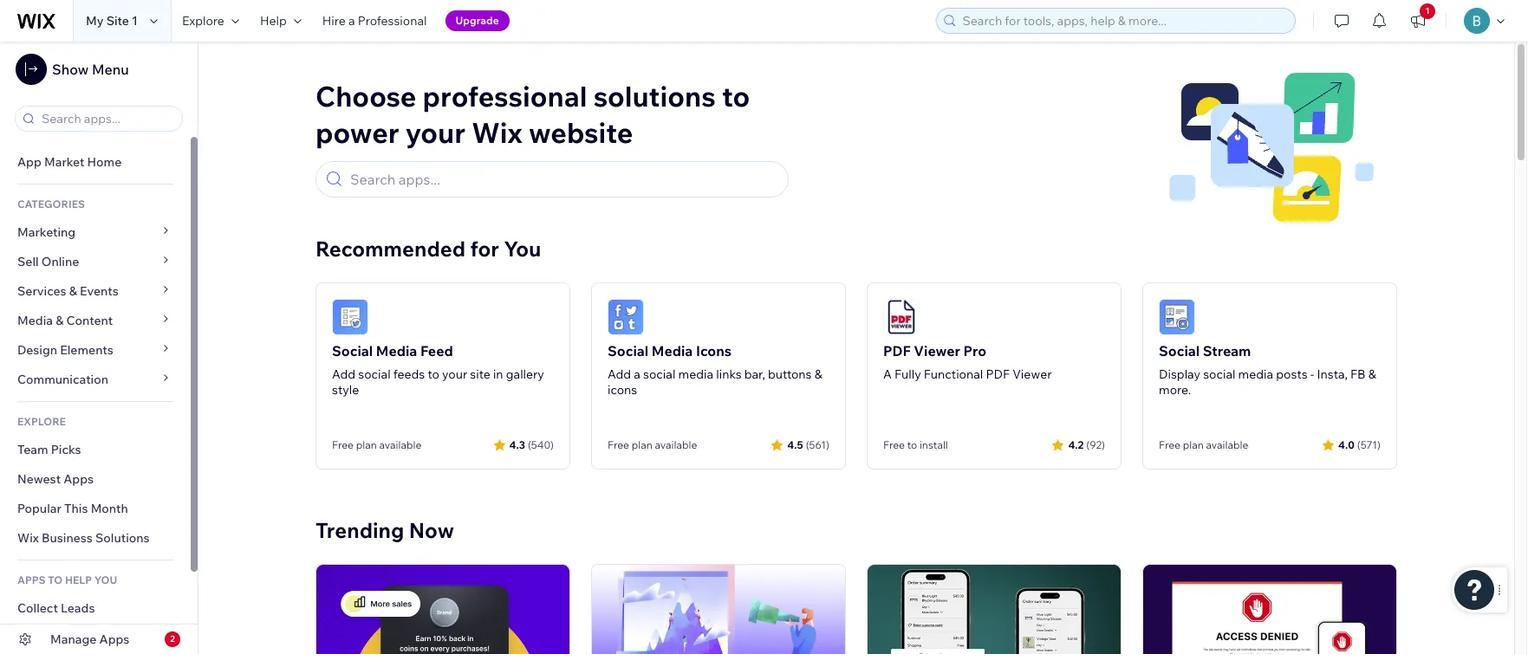 Task type: vqa. For each thing, say whether or not it's contained in the screenshot.


Task type: locate. For each thing, give the bounding box(es) containing it.
4.2
[[1068, 438, 1084, 451]]

add down "social media feed logo"
[[332, 367, 356, 382]]

1 horizontal spatial apps
[[99, 632, 129, 648]]

collect leads
[[17, 601, 95, 616]]

3 available from the left
[[1206, 439, 1249, 452]]

media up 'feeds'
[[376, 342, 417, 360]]

4.3 (540)
[[509, 438, 554, 451]]

hire a professional link
[[312, 0, 437, 42]]

events
[[80, 283, 119, 299]]

communication link
[[0, 365, 191, 394]]

site
[[106, 13, 129, 29]]

media left posts
[[1238, 367, 1274, 382]]

media inside social media icons add a social media links bar, buttons & icons
[[678, 367, 713, 382]]

twism: your own coin & rewards poster image
[[316, 565, 570, 654]]

social inside social stream display social media posts - insta, fb & more.
[[1203, 367, 1236, 382]]

0 horizontal spatial wix
[[17, 531, 39, 546]]

4.0
[[1338, 438, 1355, 451]]

plan down style
[[356, 439, 377, 452]]

1 vertical spatial wix
[[17, 531, 39, 546]]

social inside social media icons add a social media links bar, buttons & icons
[[643, 367, 676, 382]]

month
[[91, 501, 128, 517]]

0 horizontal spatial viewer
[[914, 342, 960, 360]]

4 free from the left
[[1159, 439, 1181, 452]]

communication
[[17, 372, 111, 387]]

1 horizontal spatial pdf
[[986, 367, 1010, 382]]

0 vertical spatial wix
[[472, 115, 523, 150]]

se ranking poster image
[[592, 565, 845, 654]]

available for feed
[[379, 439, 422, 452]]

your inside choose professional solutions to power your wix website
[[405, 115, 465, 150]]

available down social media icons add a social media links bar, buttons & icons
[[655, 439, 697, 452]]

plan for feed
[[356, 439, 377, 452]]

to down feed on the bottom of the page
[[428, 367, 439, 382]]

upgrade
[[456, 14, 499, 27]]

1 horizontal spatial add
[[608, 367, 631, 382]]

4.0 (571)
[[1338, 438, 1381, 451]]

leads
[[61, 601, 95, 616]]

social up "display" in the bottom of the page
[[1159, 342, 1200, 360]]

&
[[69, 283, 77, 299], [56, 313, 64, 329], [815, 367, 822, 382], [1369, 367, 1376, 382]]

free down the more. at the right of the page
[[1159, 439, 1181, 452]]

wix down professional
[[472, 115, 523, 150]]

add inside social media icons add a social media links bar, buttons & icons
[[608, 367, 631, 382]]

media inside social media feed add social feeds to your site in gallery style
[[376, 342, 417, 360]]

media
[[678, 367, 713, 382], [1238, 367, 1274, 382]]

& right the fb
[[1369, 367, 1376, 382]]

1 horizontal spatial 1
[[1426, 5, 1430, 16]]

free plan available down the more. at the right of the page
[[1159, 439, 1249, 452]]

media down icons
[[678, 367, 713, 382]]

show
[[52, 61, 89, 78]]

newest apps
[[17, 472, 94, 487]]

this
[[64, 501, 88, 517]]

0 horizontal spatial pdf
[[883, 342, 911, 360]]

functional
[[924, 367, 983, 382]]

media up design
[[17, 313, 53, 329]]

social down social media icons logo
[[608, 342, 649, 360]]

menu
[[92, 61, 129, 78]]

social for social media feed
[[332, 342, 373, 360]]

1 free plan available from the left
[[332, 439, 422, 452]]

1 available from the left
[[379, 439, 422, 452]]

2 media from the left
[[1238, 367, 1274, 382]]

social left 'feeds'
[[358, 367, 391, 382]]

1 vertical spatial to
[[428, 367, 439, 382]]

design elements
[[17, 342, 113, 358]]

1 vertical spatial a
[[634, 367, 641, 382]]

reconvert upsell & cross sell poster image
[[868, 565, 1121, 654]]

pdf up a at the bottom
[[883, 342, 911, 360]]

0 horizontal spatial 1
[[132, 13, 138, 29]]

social down the stream
[[1203, 367, 1236, 382]]

a right hire at the top of page
[[348, 13, 355, 29]]

2 add from the left
[[608, 367, 631, 382]]

pro
[[963, 342, 987, 360]]

a
[[348, 13, 355, 29], [634, 367, 641, 382]]

2 available from the left
[[655, 439, 697, 452]]

you
[[504, 236, 541, 262]]

manage
[[50, 632, 97, 648]]

help button
[[250, 0, 312, 42]]

2 free from the left
[[608, 439, 629, 452]]

trending now
[[316, 518, 454, 544]]

4.2 (92)
[[1068, 438, 1105, 451]]

free for social stream
[[1159, 439, 1181, 452]]

free plan available down style
[[332, 439, 422, 452]]

0 horizontal spatial social
[[332, 342, 373, 360]]

media inside social media icons add a social media links bar, buttons & icons
[[652, 342, 693, 360]]

3 social from the left
[[1203, 367, 1236, 382]]

2 social from the left
[[608, 342, 649, 360]]

social right 'icons'
[[643, 367, 676, 382]]

services
[[17, 283, 66, 299]]

feeds
[[393, 367, 425, 382]]

social media icons logo image
[[608, 299, 644, 335]]

sell
[[17, 254, 39, 270]]

1 plan from the left
[[356, 439, 377, 452]]

free down style
[[332, 439, 354, 452]]

plan
[[356, 439, 377, 452], [632, 439, 653, 452], [1183, 439, 1204, 452]]

1 vertical spatial viewer
[[1013, 367, 1052, 382]]

available down social stream display social media posts - insta, fb & more.
[[1206, 439, 1249, 452]]

viewer up functional
[[914, 342, 960, 360]]

add
[[332, 367, 356, 382], [608, 367, 631, 382]]

wix down popular
[[17, 531, 39, 546]]

1 horizontal spatial media
[[376, 342, 417, 360]]

pdf viewer pro logo image
[[883, 299, 920, 335]]

to left install
[[907, 439, 917, 452]]

recommended for you
[[316, 236, 541, 262]]

2 horizontal spatial social
[[1203, 367, 1236, 382]]

media left icons
[[652, 342, 693, 360]]

apps down collect leads link
[[99, 632, 129, 648]]

posts
[[1276, 367, 1308, 382]]

2 social from the left
[[643, 367, 676, 382]]

available down 'feeds'
[[379, 439, 422, 452]]

viewer right functional
[[1013, 367, 1052, 382]]

social
[[332, 342, 373, 360], [608, 342, 649, 360], [1159, 342, 1200, 360]]

power
[[316, 115, 399, 150]]

2 horizontal spatial to
[[907, 439, 917, 452]]

0 horizontal spatial plan
[[356, 439, 377, 452]]

manage apps
[[50, 632, 129, 648]]

1
[[1426, 5, 1430, 16], [132, 13, 138, 29]]

blockify fraud ip blocker poster image
[[1143, 565, 1397, 654]]

social inside social media icons add a social media links bar, buttons & icons
[[608, 342, 649, 360]]

0 horizontal spatial a
[[348, 13, 355, 29]]

search apps... field up home
[[36, 107, 177, 131]]

plan down 'icons'
[[632, 439, 653, 452]]

show menu button
[[16, 54, 129, 85]]

2 plan from the left
[[632, 439, 653, 452]]

2 free plan available from the left
[[608, 439, 697, 452]]

free down 'icons'
[[608, 439, 629, 452]]

2 horizontal spatial media
[[652, 342, 693, 360]]

search apps... field inside sidebar element
[[36, 107, 177, 131]]

3 plan from the left
[[1183, 439, 1204, 452]]

& right the buttons
[[815, 367, 822, 382]]

categories
[[17, 198, 85, 211]]

1 horizontal spatial plan
[[632, 439, 653, 452]]

to
[[48, 574, 63, 587]]

a inside social media icons add a social media links bar, buttons & icons
[[634, 367, 641, 382]]

0 vertical spatial search apps... field
[[36, 107, 177, 131]]

0 vertical spatial viewer
[[914, 342, 960, 360]]

add down social media icons logo
[[608, 367, 631, 382]]

0 horizontal spatial apps
[[63, 472, 94, 487]]

social down "social media feed logo"
[[332, 342, 373, 360]]

3 social from the left
[[1159, 342, 1200, 360]]

social inside social media feed add social feeds to your site in gallery style
[[332, 342, 373, 360]]

0 horizontal spatial media
[[17, 313, 53, 329]]

2 horizontal spatial available
[[1206, 439, 1249, 452]]

& left content
[[56, 313, 64, 329]]

3 free from the left
[[883, 439, 905, 452]]

apps up this in the left of the page
[[63, 472, 94, 487]]

0 horizontal spatial social
[[358, 367, 391, 382]]

1 free from the left
[[332, 439, 354, 452]]

available
[[379, 439, 422, 452], [655, 439, 697, 452], [1206, 439, 1249, 452]]

1 social from the left
[[358, 367, 391, 382]]

0 horizontal spatial to
[[428, 367, 439, 382]]

wix inside choose professional solutions to power your wix website
[[472, 115, 523, 150]]

2 vertical spatial to
[[907, 439, 917, 452]]

team
[[17, 442, 48, 458]]

1 horizontal spatial free plan available
[[608, 439, 697, 452]]

your inside social media feed add social feeds to your site in gallery style
[[442, 367, 467, 382]]

social inside social stream display social media posts - insta, fb & more.
[[1159, 342, 1200, 360]]

to right solutions on the top of page
[[722, 79, 750, 114]]

apps
[[63, 472, 94, 487], [99, 632, 129, 648]]

to
[[722, 79, 750, 114], [428, 367, 439, 382], [907, 439, 917, 452]]

2 horizontal spatial free plan available
[[1159, 439, 1249, 452]]

1 horizontal spatial media
[[1238, 367, 1274, 382]]

style
[[332, 382, 359, 398]]

available for display
[[1206, 439, 1249, 452]]

my site 1
[[86, 13, 138, 29]]

apps
[[17, 574, 46, 587]]

1 horizontal spatial available
[[655, 439, 697, 452]]

home
[[87, 154, 122, 170]]

a down social media icons logo
[[634, 367, 641, 382]]

your left site
[[442, 367, 467, 382]]

1 horizontal spatial search apps... field
[[345, 162, 780, 197]]

& inside social stream display social media posts - insta, fb & more.
[[1369, 367, 1376, 382]]

social media icons add a social media links bar, buttons & icons
[[608, 342, 822, 398]]

1 vertical spatial search apps... field
[[345, 162, 780, 197]]

1 horizontal spatial social
[[643, 367, 676, 382]]

social
[[358, 367, 391, 382], [643, 367, 676, 382], [1203, 367, 1236, 382]]

0 horizontal spatial available
[[379, 439, 422, 452]]

sell online link
[[0, 247, 191, 277]]

2 horizontal spatial plan
[[1183, 439, 1204, 452]]

picks
[[51, 442, 81, 458]]

1 media from the left
[[678, 367, 713, 382]]

0 vertical spatial your
[[405, 115, 465, 150]]

free plan available down 'icons'
[[608, 439, 697, 452]]

1 vertical spatial apps
[[99, 632, 129, 648]]

professional
[[358, 13, 427, 29]]

add inside social media feed add social feeds to your site in gallery style
[[332, 367, 356, 382]]

0 horizontal spatial search apps... field
[[36, 107, 177, 131]]

free
[[332, 439, 354, 452], [608, 439, 629, 452], [883, 439, 905, 452], [1159, 439, 1181, 452]]

1 add from the left
[[332, 367, 356, 382]]

0 horizontal spatial add
[[332, 367, 356, 382]]

1 horizontal spatial a
[[634, 367, 641, 382]]

1 horizontal spatial social
[[608, 342, 649, 360]]

1 vertical spatial your
[[442, 367, 467, 382]]

0 vertical spatial apps
[[63, 472, 94, 487]]

social inside social media feed add social feeds to your site in gallery style
[[358, 367, 391, 382]]

pdf down pro
[[986, 367, 1010, 382]]

0 vertical spatial to
[[722, 79, 750, 114]]

website
[[529, 115, 633, 150]]

wix
[[472, 115, 523, 150], [17, 531, 39, 546]]

1 horizontal spatial wix
[[472, 115, 523, 150]]

1 horizontal spatial to
[[722, 79, 750, 114]]

media for social media icons
[[652, 342, 693, 360]]

1 vertical spatial pdf
[[986, 367, 1010, 382]]

search apps... field down website
[[345, 162, 780, 197]]

popular this month
[[17, 501, 128, 517]]

free left install
[[883, 439, 905, 452]]

plan down the more. at the right of the page
[[1183, 439, 1204, 452]]

2 horizontal spatial social
[[1159, 342, 1200, 360]]

0 horizontal spatial free plan available
[[332, 439, 422, 452]]

1 social from the left
[[332, 342, 373, 360]]

3 free plan available from the left
[[1159, 439, 1249, 452]]

0 horizontal spatial media
[[678, 367, 713, 382]]

your right power
[[405, 115, 465, 150]]

Search apps... field
[[36, 107, 177, 131], [345, 162, 780, 197]]



Task type: describe. For each thing, give the bounding box(es) containing it.
free plan available for feed
[[332, 439, 422, 452]]

popular
[[17, 501, 61, 517]]

social stream display social media posts - insta, fb & more.
[[1159, 342, 1376, 398]]

2
[[170, 634, 175, 645]]

professional
[[423, 79, 587, 114]]

media inside social stream display social media posts - insta, fb & more.
[[1238, 367, 1274, 382]]

explore
[[17, 415, 66, 428]]

show menu
[[52, 61, 129, 78]]

stream
[[1203, 342, 1251, 360]]

design
[[17, 342, 57, 358]]

design elements link
[[0, 335, 191, 365]]

business
[[42, 531, 93, 546]]

(540)
[[528, 438, 554, 451]]

apps to help you
[[17, 574, 117, 587]]

trending
[[316, 518, 404, 544]]

you
[[94, 574, 117, 587]]

insta,
[[1317, 367, 1348, 382]]

more.
[[1159, 382, 1191, 398]]

my
[[86, 13, 104, 29]]

social stream logo image
[[1159, 299, 1195, 335]]

1 button
[[1399, 0, 1437, 42]]

icons
[[696, 342, 732, 360]]

bar,
[[744, 367, 765, 382]]

market
[[44, 154, 84, 170]]

buttons
[[768, 367, 812, 382]]

a
[[883, 367, 892, 382]]

4.5 (561)
[[787, 438, 830, 451]]

feed
[[420, 342, 453, 360]]

(92)
[[1086, 438, 1105, 451]]

free for pdf viewer pro
[[883, 439, 905, 452]]

hire a professional
[[322, 13, 427, 29]]

display
[[1159, 367, 1201, 382]]

social for social stream
[[1159, 342, 1200, 360]]

media & content
[[17, 313, 113, 329]]

online
[[41, 254, 79, 270]]

to inside choose professional solutions to power your wix website
[[722, 79, 750, 114]]

add for social media icons
[[608, 367, 631, 382]]

upgrade button
[[445, 10, 510, 31]]

hire
[[322, 13, 346, 29]]

free to install
[[883, 439, 948, 452]]

4.3
[[509, 438, 525, 451]]

explore
[[182, 13, 224, 29]]

1 inside button
[[1426, 5, 1430, 16]]

gallery
[[506, 367, 544, 382]]

add for social media feed
[[332, 367, 356, 382]]

social for social media icons
[[608, 342, 649, 360]]

social media feed logo image
[[332, 299, 368, 335]]

newest
[[17, 472, 61, 487]]

(561)
[[806, 438, 830, 451]]

solutions
[[95, 531, 150, 546]]

recommended
[[316, 236, 466, 262]]

media & content link
[[0, 306, 191, 335]]

team picks link
[[0, 435, 191, 465]]

media for social media feed
[[376, 342, 417, 360]]

0 vertical spatial pdf
[[883, 342, 911, 360]]

links
[[716, 367, 742, 382]]

sidebar element
[[0, 42, 199, 654]]

app market home link
[[0, 147, 191, 177]]

free for social media icons
[[608, 439, 629, 452]]

icons
[[608, 382, 637, 398]]

newest apps link
[[0, 465, 191, 494]]

1 horizontal spatial viewer
[[1013, 367, 1052, 382]]

now
[[409, 518, 454, 544]]

install
[[920, 439, 948, 452]]

marketing link
[[0, 218, 191, 247]]

plan for display
[[1183, 439, 1204, 452]]

services & events
[[17, 283, 119, 299]]

available for icons
[[655, 439, 697, 452]]

0 vertical spatial a
[[348, 13, 355, 29]]

app market home
[[17, 154, 122, 170]]

in
[[493, 367, 503, 382]]

free plan available for display
[[1159, 439, 1249, 452]]

solutions
[[593, 79, 716, 114]]

app
[[17, 154, 41, 170]]

marketing
[[17, 225, 76, 240]]

sell online
[[17, 254, 79, 270]]

-
[[1310, 367, 1314, 382]]

fully
[[895, 367, 921, 382]]

popular this month link
[[0, 494, 191, 524]]

collect
[[17, 601, 58, 616]]

apps for manage apps
[[99, 632, 129, 648]]

media inside sidebar element
[[17, 313, 53, 329]]

fb
[[1351, 367, 1366, 382]]

pdf viewer pro a fully functional pdf viewer
[[883, 342, 1052, 382]]

Search for tools, apps, help & more... field
[[957, 9, 1290, 33]]

collect leads link
[[0, 594, 191, 623]]

free plan available for icons
[[608, 439, 697, 452]]

wix inside sidebar element
[[17, 531, 39, 546]]

plan for icons
[[632, 439, 653, 452]]

4.5
[[787, 438, 803, 451]]

free for social media feed
[[332, 439, 354, 452]]

help
[[260, 13, 287, 29]]

choose professional solutions to power your wix website
[[316, 79, 750, 150]]

wix business solutions link
[[0, 524, 191, 553]]

& left events on the top left of page
[[69, 283, 77, 299]]

social media feed add social feeds to your site in gallery style
[[332, 342, 544, 398]]

apps for newest apps
[[63, 472, 94, 487]]

content
[[66, 313, 113, 329]]

team picks
[[17, 442, 81, 458]]

& inside social media icons add a social media links bar, buttons & icons
[[815, 367, 822, 382]]

wix business solutions
[[17, 531, 150, 546]]

to inside social media feed add social feeds to your site in gallery style
[[428, 367, 439, 382]]

(571)
[[1357, 438, 1381, 451]]



